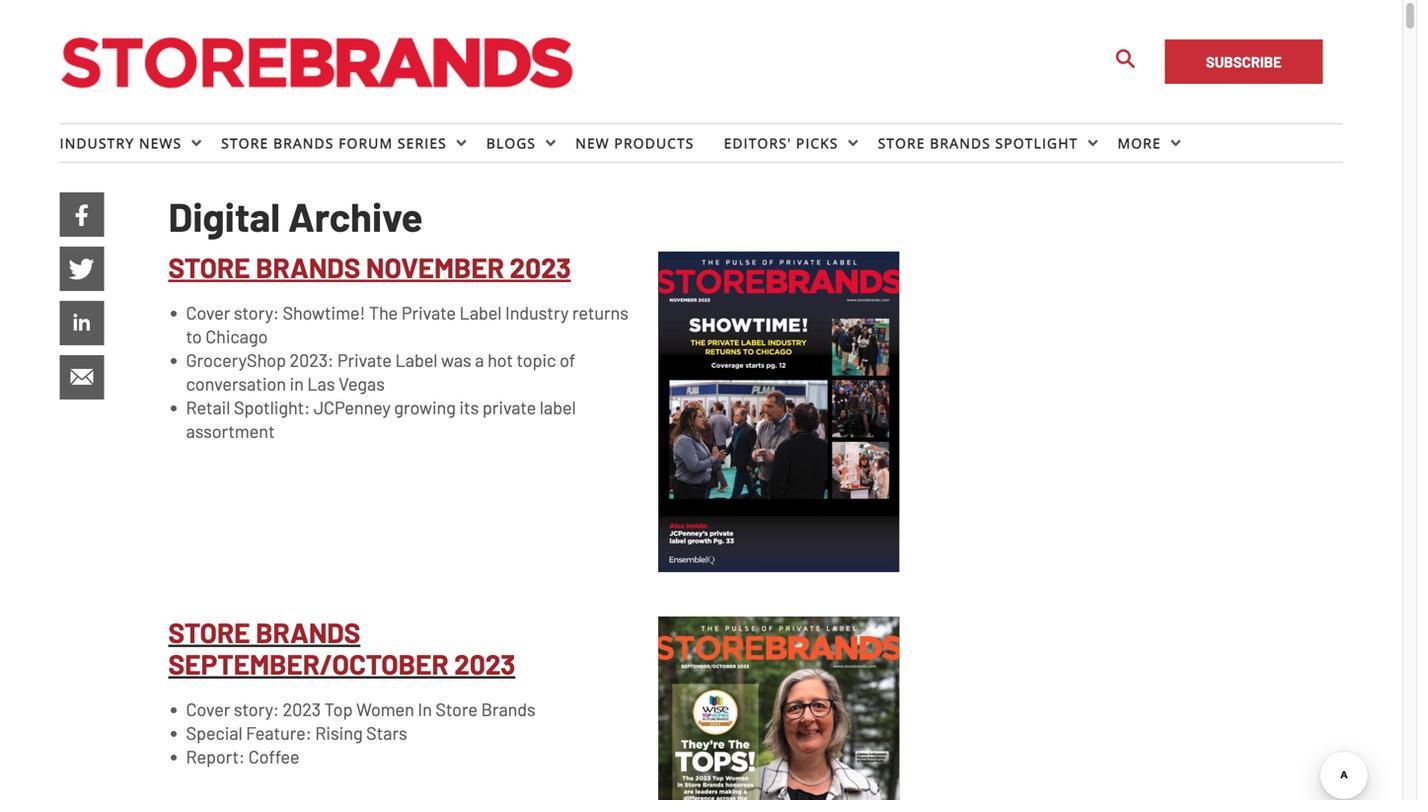 Task type: vqa. For each thing, say whether or not it's contained in the screenshot.
Stars
yes



Task type: describe. For each thing, give the bounding box(es) containing it.
2023 for store brands november 2023
[[510, 251, 571, 284]]

store brands spotlight link
[[878, 124, 1088, 162]]

products
[[614, 134, 695, 153]]

feature:
[[246, 723, 312, 744]]

women
[[356, 699, 414, 720]]

email image
[[60, 355, 104, 400]]

more image
[[1172, 138, 1181, 148]]

label for was
[[395, 349, 438, 371]]

special
[[186, 723, 243, 744]]

linkedin link
[[60, 301, 104, 346]]

in
[[418, 699, 432, 720]]

brands for november
[[256, 251, 361, 284]]

more
[[1118, 134, 1162, 153]]

chicago
[[206, 326, 268, 347]]

store brands spotlight image
[[1088, 138, 1098, 148]]

assortment
[[186, 421, 275, 442]]

new
[[576, 134, 610, 153]]

showtime! the private label industry returns to chicago
[[186, 302, 629, 347]]

store for store brands september/october 2023
[[168, 616, 250, 649]]

linkedin image
[[60, 301, 104, 346]]

a
[[475, 349, 484, 371]]

cover for cover story: 2023 top women in store brands special feature: rising stars report: coffee
[[186, 699, 230, 720]]

brands inside the cover story: 2023 top women in store brands special feature: rising stars report: coffee
[[481, 699, 536, 720]]

2023 inside the cover story: 2023 top women in store brands special feature: rising stars report: coffee
[[283, 699, 321, 720]]

private for the
[[402, 302, 456, 323]]

top
[[325, 699, 353, 720]]

facebook link
[[60, 193, 104, 237]]

was
[[441, 349, 472, 371]]

editors' picks link
[[724, 124, 849, 162]]

spotlight
[[996, 134, 1079, 153]]

twitter image
[[60, 247, 104, 291]]

blogs link
[[486, 124, 546, 162]]

brands for september/october
[[256, 616, 361, 649]]

groceryshop
[[186, 349, 286, 371]]

store for store brands spotlight
[[878, 134, 926, 153]]

las
[[307, 373, 335, 394]]

hot
[[488, 349, 513, 371]]

new products
[[576, 134, 695, 153]]

topic
[[517, 349, 556, 371]]

new products link
[[576, 124, 724, 162]]

store brands forum series link
[[221, 124, 457, 162]]

to
[[186, 326, 202, 347]]

forum
[[339, 134, 393, 153]]

vegas
[[339, 373, 385, 394]]

industry inside showtime! the private label industry returns to chicago
[[506, 302, 569, 323]]

digital
[[168, 193, 280, 240]]

twitter link
[[60, 247, 104, 291]]

store inside the cover story: 2023 top women in store brands special feature: rising stars report: coffee
[[436, 699, 478, 720]]

editors'
[[724, 134, 792, 153]]

rising
[[315, 723, 363, 744]]

digital archive
[[168, 193, 423, 240]]

blogs image
[[546, 138, 556, 148]]

blogs
[[486, 134, 536, 153]]

store brands november 2023 cover image
[[658, 252, 900, 573]]

growing
[[394, 397, 456, 418]]

of
[[560, 349, 576, 371]]

store brands november 2023 link
[[168, 251, 571, 284]]

september/october
[[168, 648, 449, 681]]

store brands forum series image
[[457, 138, 467, 148]]



Task type: locate. For each thing, give the bounding box(es) containing it.
industry news
[[60, 134, 182, 153]]

editors' picks
[[724, 134, 839, 153]]

private inside showtime! the private label industry returns to chicago
[[402, 302, 456, 323]]

1 cover from the top
[[186, 302, 230, 323]]

2023:
[[290, 349, 334, 371]]

1 horizontal spatial store
[[436, 699, 478, 720]]

label
[[460, 302, 502, 323], [395, 349, 438, 371]]

1 vertical spatial industry
[[506, 302, 569, 323]]

news
[[139, 134, 182, 153]]

store brands september/october 2023
[[168, 616, 516, 681]]

0 horizontal spatial label
[[395, 349, 438, 371]]

0 horizontal spatial store
[[221, 134, 269, 153]]

1 horizontal spatial brands
[[481, 699, 536, 720]]

story: up chicago
[[234, 302, 279, 323]]

more link
[[1118, 124, 1172, 162]]

store brands november 2023
[[168, 251, 571, 284]]

1 vertical spatial label
[[395, 349, 438, 371]]

report:
[[186, 747, 245, 768]]

industry news link
[[60, 124, 192, 162]]

2 story: from the top
[[234, 699, 279, 720]]

0 vertical spatial private
[[402, 302, 456, 323]]

returns
[[573, 302, 629, 323]]

store
[[168, 251, 250, 284], [168, 616, 250, 649]]

0 horizontal spatial private
[[337, 349, 392, 371]]

industry left news in the top of the page
[[60, 134, 134, 153]]

private up vegas
[[337, 349, 392, 371]]

label for industry
[[460, 302, 502, 323]]

archive
[[288, 193, 423, 240]]

label down showtime! the private label industry returns to chicago
[[395, 349, 438, 371]]

2 horizontal spatial brands
[[930, 134, 991, 153]]

1 vertical spatial brands
[[256, 616, 361, 649]]

2023 inside "store brands september/october 2023"
[[454, 648, 516, 681]]

desktop logo image
[[60, 32, 573, 91]]

2023
[[510, 251, 571, 284], [454, 648, 516, 681], [283, 699, 321, 720]]

groceryshop 2023: private label was a hot topic of conversation in las vegas retail spotlight: jcpenney growing its private label assortment
[[186, 349, 576, 442]]

private inside groceryshop 2023: private label was a hot topic of conversation in las vegas retail spotlight: jcpenney growing its private label assortment
[[337, 349, 392, 371]]

brands left spotlight
[[930, 134, 991, 153]]

brands for spotlight
[[930, 134, 991, 153]]

private for 2023:
[[337, 349, 392, 371]]

store right industry news icon at the left top of page
[[221, 134, 269, 153]]

0 vertical spatial 2023
[[510, 251, 571, 284]]

cover inside the cover story: 2023 top women in store brands special feature: rising stars report: coffee
[[186, 699, 230, 720]]

in
[[290, 373, 304, 394]]

industry
[[60, 134, 134, 153], [506, 302, 569, 323]]

0 vertical spatial store
[[168, 251, 250, 284]]

the
[[369, 302, 398, 323]]

series
[[398, 134, 447, 153]]

spotlight:
[[234, 397, 310, 418]]

coffee
[[249, 747, 300, 768]]

private
[[402, 302, 456, 323], [337, 349, 392, 371]]

label
[[540, 397, 576, 418]]

its
[[460, 397, 479, 418]]

private
[[483, 397, 536, 418]]

industry up the topic
[[506, 302, 569, 323]]

conversation
[[186, 373, 286, 394]]

brands up showtime!
[[256, 251, 361, 284]]

0 vertical spatial brands
[[256, 251, 361, 284]]

store right in
[[436, 699, 478, 720]]

story:
[[234, 302, 279, 323], [234, 699, 279, 720]]

label inside showtime! the private label industry returns to chicago
[[460, 302, 502, 323]]

cover up special
[[186, 699, 230, 720]]

label inside groceryshop 2023: private label was a hot topic of conversation in las vegas retail spotlight: jcpenney growing its private label assortment
[[395, 349, 438, 371]]

retail
[[186, 397, 230, 418]]

store brands spotlight
[[878, 134, 1079, 153]]

1 vertical spatial story:
[[234, 699, 279, 720]]

cover up "to" on the left top of page
[[186, 302, 230, 323]]

store
[[221, 134, 269, 153], [878, 134, 926, 153], [436, 699, 478, 720]]

showtime!
[[283, 302, 366, 323]]

0 horizontal spatial brands
[[273, 134, 334, 153]]

story: up feature:
[[234, 699, 279, 720]]

0 vertical spatial story:
[[234, 302, 279, 323]]

1 store from the top
[[168, 251, 250, 284]]

private right the
[[402, 302, 456, 323]]

editors' picks image
[[849, 138, 858, 148]]

label up a
[[460, 302, 502, 323]]

store right the editors' picks image
[[878, 134, 926, 153]]

1 story: from the top
[[234, 302, 279, 323]]

store brands september/october 2023 link
[[168, 616, 516, 681]]

1 vertical spatial private
[[337, 349, 392, 371]]

industry inside industry news link
[[60, 134, 134, 153]]

picks
[[796, 134, 839, 153]]

story: for cover story: 2023 top women in store brands special feature: rising stars report: coffee
[[234, 699, 279, 720]]

store brands forum series
[[221, 134, 447, 153]]

brands inside 'store brands forum series' link
[[273, 134, 334, 153]]

november
[[366, 251, 504, 284]]

1 vertical spatial store
[[168, 616, 250, 649]]

0 vertical spatial cover
[[186, 302, 230, 323]]

cover for cover story:
[[186, 302, 230, 323]]

2 horizontal spatial store
[[878, 134, 926, 153]]

industry news image
[[192, 138, 202, 148]]

email link
[[60, 355, 104, 400]]

brands inside store brands spotlight link
[[930, 134, 991, 153]]

store for store brands forum series
[[221, 134, 269, 153]]

1 vertical spatial cover
[[186, 699, 230, 720]]

0 vertical spatial label
[[460, 302, 502, 323]]

subscribe link
[[1165, 39, 1323, 84]]

stars
[[366, 723, 407, 744]]

1 horizontal spatial label
[[460, 302, 502, 323]]

2023 for store brands september/october 2023
[[454, 648, 516, 681]]

brands
[[256, 251, 361, 284], [256, 616, 361, 649]]

story: for cover story:
[[234, 302, 279, 323]]

2 cover from the top
[[186, 699, 230, 720]]

store inside "store brands september/october 2023"
[[168, 616, 250, 649]]

1 horizontal spatial industry
[[506, 302, 569, 323]]

store for store brands november 2023
[[168, 251, 250, 284]]

0 horizontal spatial industry
[[60, 134, 134, 153]]

0 vertical spatial industry
[[60, 134, 134, 153]]

1 vertical spatial 2023
[[454, 648, 516, 681]]

subscribe
[[1206, 53, 1282, 71]]

brands for forum
[[273, 134, 334, 153]]

cover story: 2023 top women in store brands special feature: rising stars report: coffee
[[186, 699, 536, 768]]

september/october cover image
[[658, 617, 900, 801]]

cover story:
[[186, 302, 283, 323]]

2 brands from the top
[[256, 616, 361, 649]]

1 horizontal spatial private
[[402, 302, 456, 323]]

story: inside the cover story: 2023 top women in store brands special feature: rising stars report: coffee
[[234, 699, 279, 720]]

cover
[[186, 302, 230, 323], [186, 699, 230, 720]]

brands right in
[[481, 699, 536, 720]]

brands left 'forum'
[[273, 134, 334, 153]]

facebook image
[[60, 193, 104, 237]]

1 brands from the top
[[256, 251, 361, 284]]

2 store from the top
[[168, 616, 250, 649]]

brands
[[273, 134, 334, 153], [930, 134, 991, 153], [481, 699, 536, 720]]

2 vertical spatial 2023
[[283, 699, 321, 720]]

brands inside "store brands september/october 2023"
[[256, 616, 361, 649]]

jcpenney
[[314, 397, 391, 418]]

brands up top
[[256, 616, 361, 649]]



